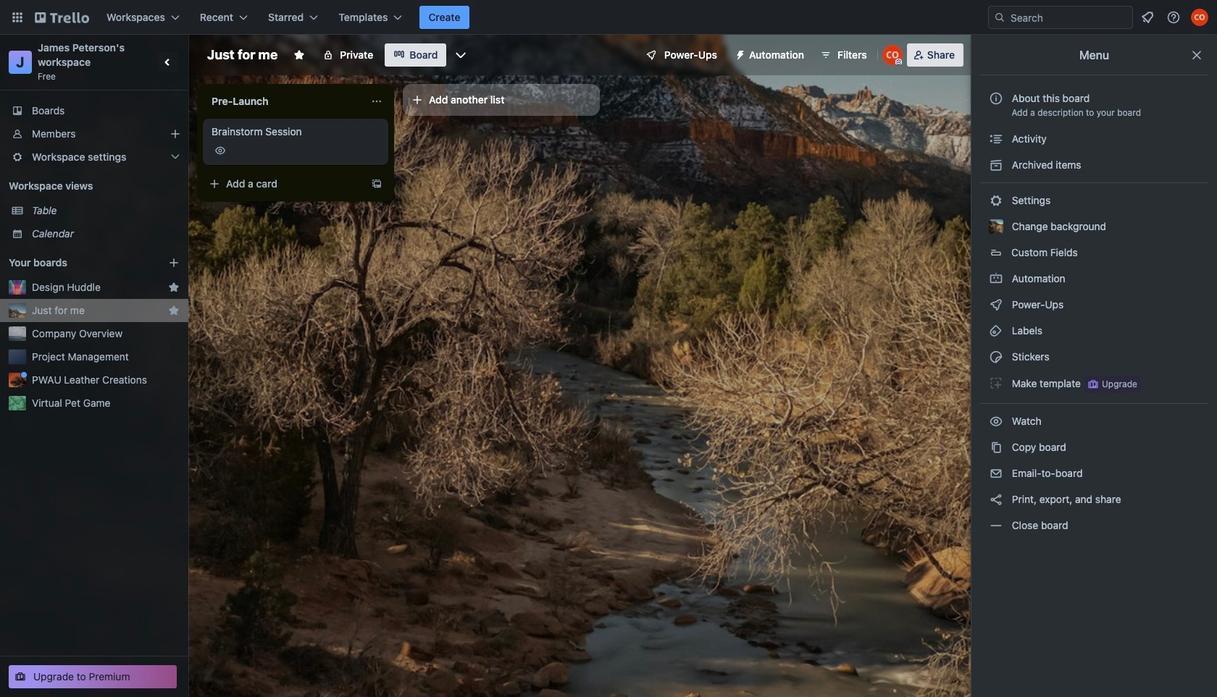 Task type: vqa. For each thing, say whether or not it's contained in the screenshot.
third SM icon from the right
no



Task type: locate. For each thing, give the bounding box(es) containing it.
open information menu image
[[1167, 10, 1181, 25]]

None text field
[[203, 90, 365, 113]]

star or unstar board image
[[294, 49, 305, 61]]

primary element
[[0, 0, 1217, 35]]

starred icon image
[[168, 282, 180, 293], [168, 305, 180, 317]]

4 sm image from the top
[[989, 350, 1004, 364]]

sm image
[[729, 43, 749, 64], [989, 132, 1004, 146], [989, 298, 1004, 312], [989, 324, 1004, 338], [989, 376, 1004, 391], [989, 414, 1004, 429], [989, 467, 1004, 481]]

create from template… image
[[371, 178, 383, 190]]

2 sm image from the top
[[989, 193, 1004, 208]]

workspace navigation collapse icon image
[[158, 52, 178, 72]]

1 vertical spatial starred icon image
[[168, 305, 180, 317]]

sm image
[[989, 158, 1004, 172], [989, 193, 1004, 208], [989, 272, 1004, 286], [989, 350, 1004, 364], [989, 441, 1004, 455], [989, 493, 1004, 507], [989, 519, 1004, 533]]

1 starred icon image from the top
[[168, 282, 180, 293]]

7 sm image from the top
[[989, 519, 1004, 533]]

your boards with 6 items element
[[9, 254, 146, 272]]

back to home image
[[35, 6, 89, 29]]

this member is an admin of this board. image
[[895, 59, 902, 65]]

0 vertical spatial starred icon image
[[168, 282, 180, 293]]

christina overa (christinaovera) image
[[1191, 9, 1209, 26]]



Task type: describe. For each thing, give the bounding box(es) containing it.
add board image
[[168, 257, 180, 269]]

5 sm image from the top
[[989, 441, 1004, 455]]

Board name text field
[[200, 43, 285, 67]]

3 sm image from the top
[[989, 272, 1004, 286]]

Search field
[[1006, 7, 1133, 28]]

christina overa (christinaovera) image
[[882, 45, 903, 65]]

search image
[[994, 12, 1006, 23]]

0 notifications image
[[1139, 9, 1157, 26]]

1 sm image from the top
[[989, 158, 1004, 172]]

2 starred icon image from the top
[[168, 305, 180, 317]]

customize views image
[[454, 48, 468, 62]]

6 sm image from the top
[[989, 493, 1004, 507]]



